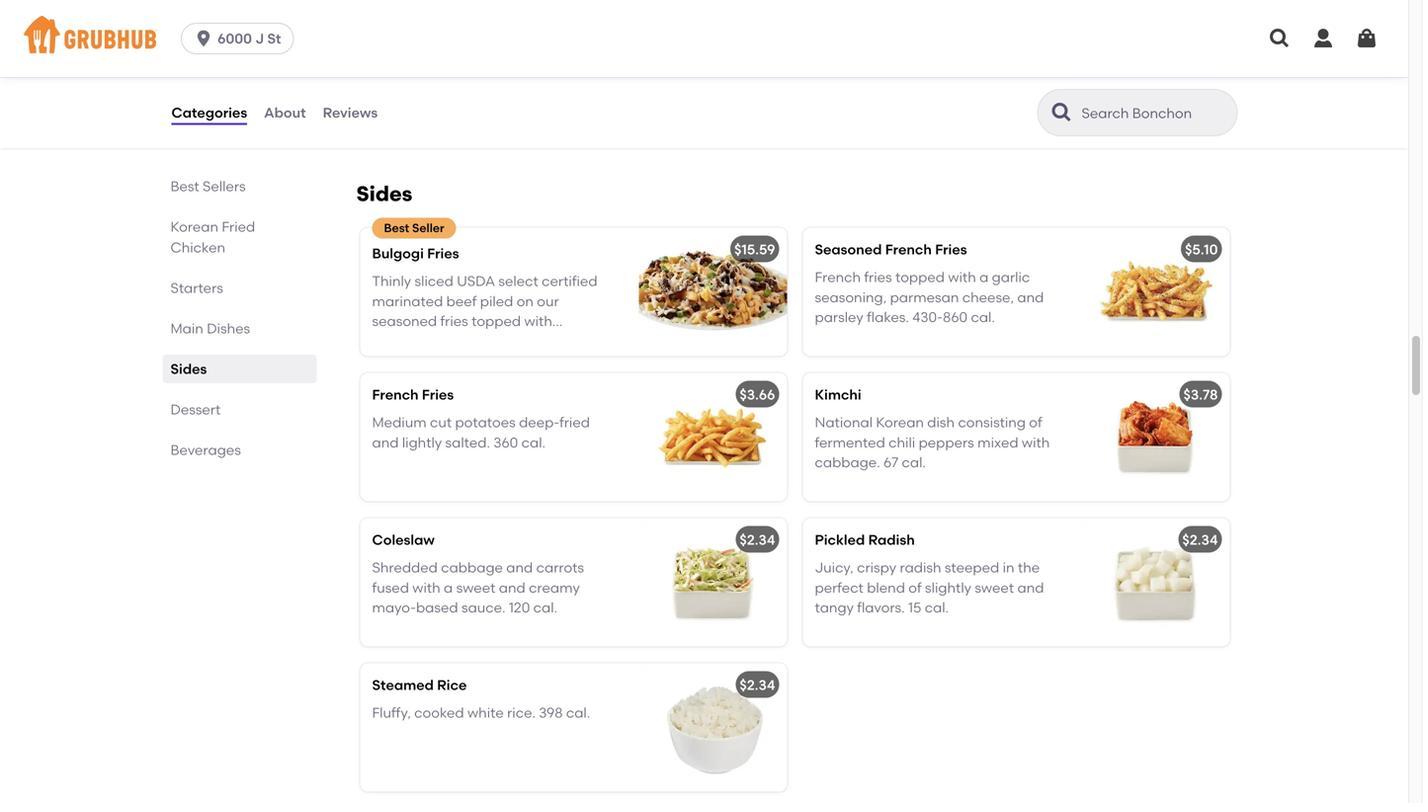 Task type: vqa. For each thing, say whether or not it's contained in the screenshot.
2nd SODO from the bottom of the page
no



Task type: describe. For each thing, give the bounding box(es) containing it.
sweet inside shredded cabbage and carrots fused with a sweet and creamy mayo-based sauce. 120 cal.
[[456, 580, 496, 596]]

the
[[1018, 560, 1040, 576]]

scallions
[[517, 93, 574, 109]]

sliced
[[415, 273, 454, 290]]

marinated
[[372, 293, 443, 310]]

fried
[[222, 218, 255, 235]]

french fries topped with a garlic seasoning, parmesan cheese, and parsley flakes. 430-860 cal.
[[815, 269, 1044, 326]]

based
[[416, 600, 458, 617]]

with inside national korean dish consisting of fermented chili peppers mixed with cabbage. 67 cal.
[[1022, 434, 1050, 451]]

$2.34 for fluffy, cooked white rice. 398 cal.
[[740, 677, 776, 694]]

starters
[[171, 280, 223, 297]]

fries for thinly sliced usda select certified marinated beef piled on our seasoned fries topped with mozzarella cheese, a spicy mayo drizzle and chopped green onions.
[[427, 245, 459, 262]]

fluffy,
[[372, 705, 411, 722]]

piled
[[480, 293, 513, 310]]

mayo
[[553, 333, 591, 350]]

fries for medium cut potatoes deep-fried and lightly salted. 360 cal.
[[422, 386, 454, 403]]

choice
[[405, 113, 450, 130]]

perfect
[[815, 580, 864, 596]]

chili
[[889, 434, 916, 451]]

seasoned
[[815, 241, 882, 258]]

noodles
[[457, 53, 510, 69]]

6000 j st
[[218, 30, 281, 47]]

dish
[[928, 414, 955, 431]]

pickled radish image
[[1082, 518, 1230, 647]]

your
[[372, 113, 401, 130]]

shredded cabbage and carrots fused with a sweet and creamy mayo-based sauce. 120 cal.
[[372, 560, 584, 617]]

svg image inside 6000 j st button
[[194, 29, 214, 48]]

tangy
[[815, 600, 854, 617]]

mozzarella
[[372, 333, 445, 350]]

$3.66
[[740, 386, 776, 403]]

480-
[[525, 113, 555, 130]]

search icon image
[[1050, 101, 1074, 125]]

main navigation navigation
[[0, 0, 1409, 77]]

$15.59
[[734, 241, 776, 258]]

korean inside national korean dish consisting of fermented chili peppers mixed with cabbage. 67 cal.
[[876, 414, 924, 431]]

with down broth on the top
[[427, 93, 455, 109]]

seasoned french fries image
[[1082, 228, 1230, 356]]

french for fries
[[372, 386, 419, 403]]

rice.
[[507, 705, 536, 722]]

steeped
[[945, 560, 1000, 576]]

15
[[908, 600, 922, 617]]

of inside juicy, crispy radish steeped in the perfect blend of slightly sweet and tangy flavors. 15 cal.
[[909, 580, 922, 596]]

1 horizontal spatial svg image
[[1312, 27, 1336, 50]]

of inside national korean dish consisting of fermented chili peppers mixed with cabbage. 67 cal.
[[1029, 414, 1043, 431]]

cheese, inside "thinly sliced usda select certified marinated beef piled on our seasoned fries topped with mozzarella cheese, a spicy mayo drizzle and chopped green onions."
[[448, 333, 500, 350]]

683
[[555, 113, 579, 130]]

usda
[[457, 273, 495, 290]]

reviews
[[323, 104, 378, 121]]

with inside shredded cabbage and carrots fused with a sweet and creamy mayo-based sauce. 120 cal.
[[412, 580, 441, 596]]

french fries
[[372, 386, 454, 403]]

mushrooms.
[[490, 73, 573, 89]]

and inside french fries topped with a garlic seasoning, parmesan cheese, and parsley flakes. 430-860 cal.
[[1018, 289, 1044, 306]]

lightly
[[402, 434, 442, 451]]

best sellers
[[171, 178, 246, 195]]

about button
[[263, 77, 307, 148]]

white
[[468, 705, 504, 722]]

398
[[539, 705, 563, 722]]

$3.78
[[1184, 386, 1218, 403]]

broth
[[419, 73, 456, 89]]

medium
[[372, 414, 427, 431]]

beef
[[447, 293, 477, 310]]

nori
[[458, 93, 484, 109]]

bulgogi fries
[[372, 245, 459, 262]]

a inside "thinly sliced usda select certified marinated beef piled on our seasoned fries topped with mozzarella cheese, a spicy mayo drizzle and chopped green onions."
[[503, 333, 512, 350]]

cooked
[[414, 705, 464, 722]]

parmesan
[[890, 289, 959, 306]]

radish
[[869, 532, 915, 548]]

fluffy, cooked white rice. 398 cal.
[[372, 705, 590, 722]]

select
[[499, 273, 539, 290]]

thinly
[[372, 273, 411, 290]]

cal. inside national korean dish consisting of fermented chili peppers mixed with cabbage. 67 cal.
[[902, 454, 926, 471]]

french for fries
[[815, 269, 861, 286]]

a inside thick wheat noodles served in a savory broth with mushrooms. topped with nori and scallions and your choice of protein. 480-683 cal.
[[576, 53, 585, 69]]

and inside juicy, crispy radish steeped in the perfect blend of slightly sweet and tangy flavors. 15 cal.
[[1018, 580, 1044, 596]]

garlic
[[992, 269, 1030, 286]]

2 svg image from the left
[[1355, 27, 1379, 50]]

rice
[[437, 677, 467, 694]]

thinly sliced usda select certified marinated beef piled on our seasoned fries topped with mozzarella cheese, a spicy mayo drizzle and chopped green onions.
[[372, 273, 602, 370]]

juicy,
[[815, 560, 854, 576]]

bulgogi
[[372, 245, 424, 262]]

cal. inside juicy, crispy radish steeped in the perfect blend of slightly sweet and tangy flavors. 15 cal.
[[925, 600, 949, 617]]

categories button
[[171, 77, 248, 148]]

served
[[513, 53, 558, 69]]

6000
[[218, 30, 252, 47]]

mayo-
[[372, 600, 416, 617]]

6000 j st button
[[181, 23, 302, 54]]

seasoning,
[[815, 289, 887, 306]]

a inside shredded cabbage and carrots fused with a sweet and creamy mayo-based sauce. 120 cal.
[[444, 580, 453, 596]]

salted.
[[445, 434, 490, 451]]

beverages
[[171, 442, 241, 459]]

korean inside korean fried chicken
[[171, 218, 219, 235]]

parsley
[[815, 309, 864, 326]]

slightly
[[925, 580, 972, 596]]

bulgogi fries image
[[639, 228, 787, 356]]

cabbage
[[441, 560, 503, 576]]

drizzle
[[372, 353, 414, 370]]

green
[[512, 353, 551, 370]]

cut
[[430, 414, 452, 431]]

seller
[[412, 221, 445, 235]]

certified
[[542, 273, 598, 290]]



Task type: locate. For each thing, give the bounding box(es) containing it.
dessert
[[171, 401, 221, 418]]

0 horizontal spatial svg image
[[1268, 27, 1292, 50]]

topped up parmesan at the right of page
[[896, 269, 945, 286]]

sweet inside juicy, crispy radish steeped in the perfect blend of slightly sweet and tangy flavors. 15 cal.
[[975, 580, 1014, 596]]

topped inside french fries topped with a garlic seasoning, parmesan cheese, and parsley flakes. 430-860 cal.
[[896, 269, 945, 286]]

best for best seller
[[384, 221, 409, 235]]

with inside french fries topped with a garlic seasoning, parmesan cheese, and parsley flakes. 430-860 cal.
[[948, 269, 976, 286]]

1 horizontal spatial topped
[[896, 269, 945, 286]]

1 vertical spatial best
[[384, 221, 409, 235]]

2 vertical spatial of
[[909, 580, 922, 596]]

with right mixed
[[1022, 434, 1050, 451]]

1 vertical spatial korean
[[876, 414, 924, 431]]

1 horizontal spatial korean
[[876, 414, 924, 431]]

in for steeped
[[1003, 560, 1015, 576]]

0 horizontal spatial in
[[561, 53, 573, 69]]

steamed rice image
[[639, 664, 787, 792]]

chicken
[[171, 239, 225, 256]]

french inside french fries topped with a garlic seasoning, parmesan cheese, and parsley flakes. 430-860 cal.
[[815, 269, 861, 286]]

1 horizontal spatial best
[[384, 221, 409, 235]]

main dishes
[[171, 320, 250, 337]]

sweet down cabbage
[[456, 580, 496, 596]]

a inside french fries topped with a garlic seasoning, parmesan cheese, and parsley flakes. 430-860 cal.
[[980, 269, 989, 286]]

cal. right 683
[[583, 113, 607, 130]]

sweet
[[456, 580, 496, 596], [975, 580, 1014, 596]]

cheese, down garlic
[[963, 289, 1014, 306]]

chopped
[[447, 353, 508, 370]]

cal. inside thick wheat noodles served in a savory broth with mushrooms. topped with nori and scallions and your choice of protein. 480-683 cal.
[[583, 113, 607, 130]]

1 horizontal spatial cheese,
[[963, 289, 1014, 306]]

1 horizontal spatial of
[[909, 580, 922, 596]]

flakes.
[[867, 309, 909, 326]]

fries inside french fries topped with a garlic seasoning, parmesan cheese, and parsley flakes. 430-860 cal.
[[864, 269, 892, 286]]

0 vertical spatial of
[[453, 113, 467, 130]]

svg image
[[1268, 27, 1292, 50], [1355, 27, 1379, 50]]

in left "the"
[[1003, 560, 1015, 576]]

cal. inside medium cut potatoes deep-fried and lightly salted. 360 cal.
[[522, 434, 546, 451]]

0 horizontal spatial cheese,
[[448, 333, 500, 350]]

2 vertical spatial french
[[372, 386, 419, 403]]

a right served
[[576, 53, 585, 69]]

sellers
[[203, 178, 246, 195]]

topped inside "thinly sliced usda select certified marinated beef piled on our seasoned fries topped with mozzarella cheese, a spicy mayo drizzle and chopped green onions."
[[472, 313, 521, 330]]

national
[[815, 414, 873, 431]]

a up based
[[444, 580, 453, 596]]

with up 860 at top right
[[948, 269, 976, 286]]

0 vertical spatial cheese,
[[963, 289, 1014, 306]]

categories
[[172, 104, 247, 121]]

in for served
[[561, 53, 573, 69]]

and inside medium cut potatoes deep-fried and lightly salted. 360 cal.
[[372, 434, 399, 451]]

0 horizontal spatial svg image
[[194, 29, 214, 48]]

fries up cut
[[422, 386, 454, 403]]

cal. down creamy at the bottom of page
[[533, 600, 558, 617]]

fried
[[560, 414, 590, 431]]

1 sweet from the left
[[456, 580, 496, 596]]

fries inside "thinly sliced usda select certified marinated beef piled on our seasoned fries topped with mozzarella cheese, a spicy mayo drizzle and chopped green onions."
[[440, 313, 468, 330]]

steamed rice
[[372, 677, 467, 694]]

1 vertical spatial of
[[1029, 414, 1043, 431]]

national korean dish consisting of fermented chili peppers mixed with cabbage. 67 cal.
[[815, 414, 1050, 471]]

udon noodle soup image
[[639, 11, 787, 140]]

1 horizontal spatial sweet
[[975, 580, 1014, 596]]

0 horizontal spatial best
[[171, 178, 199, 195]]

j
[[255, 30, 264, 47]]

wheat
[[411, 53, 453, 69]]

coleslaw
[[372, 532, 435, 548]]

fries down seasoned french fries
[[864, 269, 892, 286]]

topped
[[372, 93, 423, 109]]

sides down main
[[171, 361, 207, 378]]

cal. right 860 at top right
[[971, 309, 995, 326]]

with
[[459, 73, 487, 89], [427, 93, 455, 109], [948, 269, 976, 286], [524, 313, 552, 330], [1022, 434, 1050, 451], [412, 580, 441, 596]]

fries
[[864, 269, 892, 286], [440, 313, 468, 330]]

fries down beef
[[440, 313, 468, 330]]

cal. inside shredded cabbage and carrots fused with a sweet and creamy mayo-based sauce. 120 cal.
[[533, 600, 558, 617]]

$2.34
[[740, 532, 776, 548], [1183, 532, 1218, 548], [740, 677, 776, 694]]

in right served
[[561, 53, 573, 69]]

a left spicy
[[503, 333, 512, 350]]

with up nori
[[459, 73, 487, 89]]

with up based
[[412, 580, 441, 596]]

1 vertical spatial cheese,
[[448, 333, 500, 350]]

1 horizontal spatial fries
[[864, 269, 892, 286]]

cal. right 67
[[902, 454, 926, 471]]

cal. right 15
[[925, 600, 949, 617]]

1 svg image from the left
[[1268, 27, 1292, 50]]

0 horizontal spatial of
[[453, 113, 467, 130]]

of up 15
[[909, 580, 922, 596]]

1 horizontal spatial svg image
[[1355, 27, 1379, 50]]

fused
[[372, 580, 409, 596]]

korean
[[171, 218, 219, 235], [876, 414, 924, 431]]

360
[[494, 434, 518, 451]]

0 horizontal spatial sweet
[[456, 580, 496, 596]]

fermented
[[815, 434, 886, 451]]

0 horizontal spatial topped
[[472, 313, 521, 330]]

1 vertical spatial topped
[[472, 313, 521, 330]]

sides up best seller
[[356, 181, 413, 206]]

sweet down steeped
[[975, 580, 1014, 596]]

cabbage.
[[815, 454, 880, 471]]

0 horizontal spatial french
[[372, 386, 419, 403]]

thick wheat noodles served in a savory broth with mushrooms. topped with nori and scallions and your choice of protein. 480-683 cal.
[[372, 53, 607, 130]]

pickled
[[815, 532, 865, 548]]

1 horizontal spatial french
[[815, 269, 861, 286]]

1 vertical spatial fries
[[440, 313, 468, 330]]

in inside juicy, crispy radish steeped in the perfect blend of slightly sweet and tangy flavors. 15 cal.
[[1003, 560, 1015, 576]]

cal. right 398
[[566, 705, 590, 722]]

fries up sliced
[[427, 245, 459, 262]]

0 vertical spatial fries
[[864, 269, 892, 286]]

pickled radish
[[815, 532, 915, 548]]

$2.34 for shredded cabbage and carrots fused with a sweet and creamy mayo-based sauce. 120 cal.
[[740, 532, 776, 548]]

$2.34 for juicy, crispy radish steeped in the perfect blend of slightly sweet and tangy flavors. 15 cal.
[[1183, 532, 1218, 548]]

with inside "thinly sliced usda select certified marinated beef piled on our seasoned fries topped with mozzarella cheese, a spicy mayo drizzle and chopped green onions."
[[524, 313, 552, 330]]

2 horizontal spatial french
[[886, 241, 932, 258]]

korean fried chicken
[[171, 218, 255, 256]]

main
[[171, 320, 203, 337]]

french up "seasoning,"
[[815, 269, 861, 286]]

of inside thick wheat noodles served in a savory broth with mushrooms. topped with nori and scallions and your choice of protein. 480-683 cal.
[[453, 113, 467, 130]]

svg image
[[1312, 27, 1336, 50], [194, 29, 214, 48]]

1 vertical spatial in
[[1003, 560, 1015, 576]]

best for best sellers
[[171, 178, 199, 195]]

a left garlic
[[980, 269, 989, 286]]

a
[[576, 53, 585, 69], [980, 269, 989, 286], [503, 333, 512, 350], [444, 580, 453, 596]]

sauce.
[[462, 600, 506, 617]]

2 sweet from the left
[[975, 580, 1014, 596]]

onions.
[[554, 353, 602, 370]]

cal.
[[583, 113, 607, 130], [971, 309, 995, 326], [522, 434, 546, 451], [902, 454, 926, 471], [533, 600, 558, 617], [925, 600, 949, 617], [566, 705, 590, 722]]

1 vertical spatial sides
[[171, 361, 207, 378]]

in inside thick wheat noodles served in a savory broth with mushrooms. topped with nori and scallions and your choice of protein. 480-683 cal.
[[561, 53, 573, 69]]

mixed
[[978, 434, 1019, 451]]

cal. down deep-
[[522, 434, 546, 451]]

reviews button
[[322, 77, 379, 148]]

and
[[487, 93, 514, 109], [578, 93, 604, 109], [1018, 289, 1044, 306], [417, 353, 444, 370], [372, 434, 399, 451], [506, 560, 533, 576], [499, 580, 526, 596], [1018, 580, 1044, 596]]

0 horizontal spatial sides
[[171, 361, 207, 378]]

best
[[171, 178, 199, 195], [384, 221, 409, 235]]

fries up french fries topped with a garlic seasoning, parmesan cheese, and parsley flakes. 430-860 cal.
[[935, 241, 967, 258]]

cheese, inside french fries topped with a garlic seasoning, parmesan cheese, and parsley flakes. 430-860 cal.
[[963, 289, 1014, 306]]

sides
[[356, 181, 413, 206], [171, 361, 207, 378]]

savory
[[372, 73, 416, 89]]

0 horizontal spatial korean
[[171, 218, 219, 235]]

consisting
[[958, 414, 1026, 431]]

Search Bonchon search field
[[1080, 104, 1231, 123]]

on
[[517, 293, 534, 310]]

korean up chili
[[876, 414, 924, 431]]

0 horizontal spatial fries
[[440, 313, 468, 330]]

coleslaw image
[[639, 518, 787, 647]]

of down nori
[[453, 113, 467, 130]]

steamed
[[372, 677, 434, 694]]

1 horizontal spatial in
[[1003, 560, 1015, 576]]

best seller
[[384, 221, 445, 235]]

crispy
[[857, 560, 897, 576]]

korean up chicken on the top of page
[[171, 218, 219, 235]]

860
[[943, 309, 968, 326]]

1 horizontal spatial sides
[[356, 181, 413, 206]]

67
[[884, 454, 899, 471]]

about
[[264, 104, 306, 121]]

120
[[509, 600, 530, 617]]

of right "consisting"
[[1029, 414, 1043, 431]]

blend
[[867, 580, 905, 596]]

430-
[[913, 309, 943, 326]]

kimchi
[[815, 386, 862, 403]]

0 vertical spatial topped
[[896, 269, 945, 286]]

topped down piled on the left
[[472, 313, 521, 330]]

with up spicy
[[524, 313, 552, 330]]

french fries image
[[639, 373, 787, 502]]

best left the sellers
[[171, 178, 199, 195]]

spicy
[[515, 333, 550, 350]]

sauces image
[[1082, 11, 1230, 140]]

best up bulgogi at the left top of the page
[[384, 221, 409, 235]]

0 vertical spatial in
[[561, 53, 573, 69]]

creamy
[[529, 580, 580, 596]]

0 vertical spatial best
[[171, 178, 199, 195]]

kimchi image
[[1082, 373, 1230, 502]]

french up "medium"
[[372, 386, 419, 403]]

2 horizontal spatial of
[[1029, 414, 1043, 431]]

thick
[[372, 53, 408, 69]]

seasoned french fries
[[815, 241, 967, 258]]

cal. inside french fries topped with a garlic seasoning, parmesan cheese, and parsley flakes. 430-860 cal.
[[971, 309, 995, 326]]

french
[[886, 241, 932, 258], [815, 269, 861, 286], [372, 386, 419, 403]]

fries
[[935, 241, 967, 258], [427, 245, 459, 262], [422, 386, 454, 403]]

cheese, up chopped
[[448, 333, 500, 350]]

flavors.
[[857, 600, 905, 617]]

potatoes
[[455, 414, 516, 431]]

french up parmesan at the right of page
[[886, 241, 932, 258]]

0 vertical spatial sides
[[356, 181, 413, 206]]

and inside "thinly sliced usda select certified marinated beef piled on our seasoned fries topped with mozzarella cheese, a spicy mayo drizzle and chopped green onions."
[[417, 353, 444, 370]]

thick wheat noodles served in a savory broth with mushrooms. topped with nori and scallions and your choice of protein. 480-683 cal. button
[[360, 11, 787, 140]]

1 vertical spatial french
[[815, 269, 861, 286]]

shredded
[[372, 560, 438, 576]]

0 vertical spatial korean
[[171, 218, 219, 235]]

st
[[267, 30, 281, 47]]

0 vertical spatial french
[[886, 241, 932, 258]]



